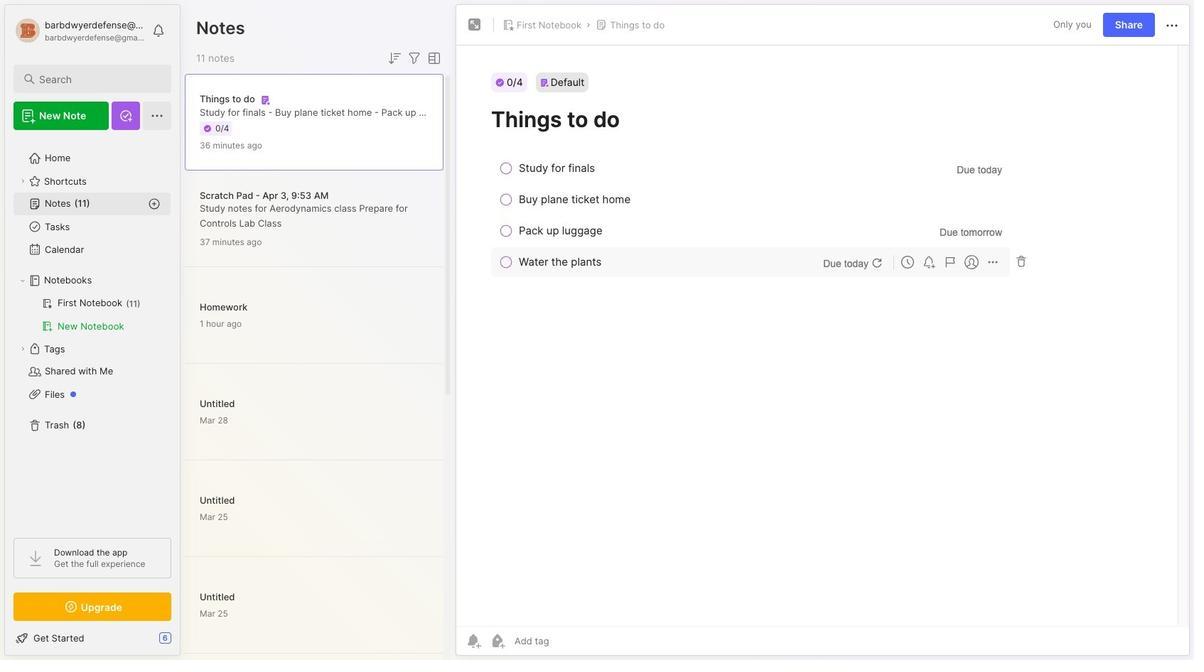 Task type: vqa. For each thing, say whether or not it's contained in the screenshot.
Start writing… text field
no



Task type: locate. For each thing, give the bounding box(es) containing it.
Sort options field
[[386, 50, 403, 67]]

click to collapse image
[[180, 634, 190, 651]]

tree inside main element
[[5, 139, 180, 525]]

View options field
[[423, 50, 443, 67]]

None search field
[[39, 70, 159, 87]]

expand tags image
[[18, 345, 27, 353]]

Search text field
[[39, 73, 159, 86]]

group inside tree
[[14, 292, 171, 338]]

add a reminder image
[[465, 633, 482, 650]]

group
[[14, 292, 171, 338]]

tree
[[5, 139, 180, 525]]

Note Editor text field
[[456, 45, 1190, 626]]

expand notebooks image
[[18, 277, 27, 285]]



Task type: describe. For each thing, give the bounding box(es) containing it.
more actions image
[[1164, 17, 1181, 34]]

none search field inside main element
[[39, 70, 159, 87]]

add tag image
[[489, 633, 506, 650]]

Account field
[[14, 16, 145, 45]]

Help and Learning task checklist field
[[5, 627, 180, 650]]

note window element
[[456, 4, 1190, 660]]

More actions field
[[1164, 16, 1181, 34]]

add filters image
[[406, 50, 423, 67]]

Add tag field
[[513, 635, 621, 648]]

expand note image
[[466, 16, 484, 33]]

main element
[[0, 0, 185, 661]]

Add filters field
[[406, 50, 423, 67]]



